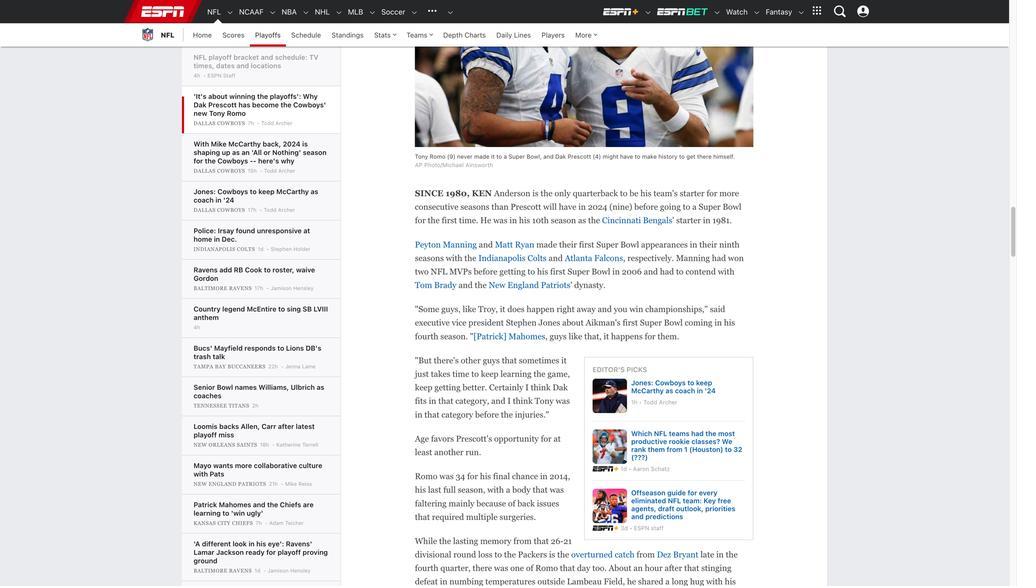 Task type: locate. For each thing, give the bounding box(es) containing it.
0 vertical spatial mike
[[211, 140, 227, 148]]

the inside 'with mike mccarthy back, 2024 is shaping up as an 'all or nothing' season for the cowboys -- here's why'
[[205, 157, 216, 165]]

1 vertical spatial after
[[665, 564, 683, 573]]

0 vertical spatial at
[[304, 227, 310, 235]]

jamison for eye':
[[268, 568, 289, 574]]

vice
[[452, 318, 467, 328]]

1 vertical spatial jones:
[[632, 379, 654, 387]]

21h
[[269, 481, 278, 487]]

super up falcons
[[597, 240, 619, 249]]

while
[[415, 537, 437, 546]]

for inside 'a different look in his eye': ravens' lamar jackson ready for playoff proving ground
[[267, 549, 276, 556]]

0 horizontal spatial more
[[235, 462, 252, 470]]

their up atlanta
[[559, 240, 577, 249]]

their left ninth
[[700, 240, 718, 249]]

won
[[729, 253, 744, 263]]

ravens for add
[[229, 286, 252, 291]]

win
[[630, 305, 644, 314]]

numbing
[[450, 577, 484, 586]]

0 vertical spatial jamison
[[271, 285, 292, 291]]

an
[[242, 148, 250, 156], [634, 564, 643, 573]]

and up ugly'
[[253, 501, 266, 509]]

was left one
[[494, 564, 509, 573]]

matt ryan link
[[495, 240, 535, 249]]

patriots inside the , respectively. manning had won two nfl mvps before getting to his first super bowl in 2006 and had to contend with tom brady and the new england patriots ' dynasty.
[[541, 281, 571, 290]]

schedule:
[[275, 53, 308, 61]]

0 vertical spatial manning
[[443, 240, 477, 249]]

the left most
[[706, 430, 717, 438]]

'24 up classes?
[[705, 387, 716, 395]]

a right going
[[693, 202, 697, 212]]

0 vertical spatial getting
[[500, 267, 526, 277]]

todd down here's
[[264, 168, 277, 174]]

in inside "police: irsay found unresponsive at home in dec."
[[214, 235, 220, 243]]

1d left aaron
[[621, 466, 627, 473]]

jenna laine
[[285, 364, 316, 370]]

mahomes for and
[[219, 501, 251, 509]]

mahomes for ,
[[509, 332, 546, 341]]

0 horizontal spatial prescott
[[208, 101, 237, 109]]

2006
[[622, 267, 642, 277]]

2 vertical spatial had
[[692, 430, 704, 438]]

1 vertical spatial 1d
[[621, 466, 627, 473]]

scores
[[223, 31, 245, 39]]

wants
[[213, 462, 233, 470]]

baltimore inside the baltimore ravens 17h
[[194, 286, 228, 291]]

bowl inside senior bowl names williams, ulbrich as coaches tennessee titans 2h
[[217, 383, 233, 391]]

in up matt ryan link
[[510, 216, 517, 225]]

4h inside country legend mcentire to sing sb lviii anthem 4h
[[194, 324, 200, 331]]

espn left 'staff'
[[634, 525, 650, 532]]

his inside 'a different look in his eye': ravens' lamar jackson ready for playoff proving ground
[[257, 540, 266, 548]]

tony up ap
[[415, 153, 428, 160]]

to right cook
[[264, 266, 271, 274]]

for
[[194, 157, 203, 165], [707, 189, 718, 198], [415, 216, 426, 225], [645, 332, 656, 341], [541, 434, 552, 444], [467, 472, 478, 481], [688, 489, 698, 497], [267, 549, 276, 556]]

0 horizontal spatial jones:
[[194, 188, 216, 196]]

baltimore for lamar
[[194, 568, 228, 574]]

super inside anderson is the only quarterback to be his team's starter for more consecutive seasons than prescott will have in 2024 (nine) before going to a super bowl for the first time. he was in his 10th season as the
[[699, 202, 721, 212]]

archer for 2024
[[278, 168, 295, 174]]

chiefs inside kansas city chiefs 7h
[[232, 521, 253, 526]]

patrick mahomes and the chiefs are learning to 'win ugly' link
[[194, 501, 314, 517]]

2 fourth from the top
[[415, 564, 439, 573]]

them
[[648, 446, 665, 454]]

1 horizontal spatial guys
[[550, 332, 567, 341]]

colts for 1d
[[237, 246, 255, 252]]

espn down the times,
[[208, 73, 222, 79]]

super
[[509, 153, 525, 160], [699, 202, 721, 212], [597, 240, 619, 249], [568, 267, 590, 277], [640, 318, 662, 328]]

fantasy link
[[761, 1, 793, 23]]

to inside while the lasting memory from that 26-21 divisional round loss to the packers is the overturned catch from dez bryant
[[495, 550, 502, 560]]

0 horizontal spatial from
[[514, 537, 532, 546]]

in
[[216, 196, 222, 204], [579, 202, 586, 212], [510, 216, 517, 225], [703, 216, 711, 225], [214, 235, 220, 243], [690, 240, 698, 249], [613, 267, 620, 277], [715, 318, 722, 328], [697, 387, 703, 395], [429, 397, 437, 406], [415, 410, 423, 420], [540, 472, 548, 481], [249, 540, 255, 548], [717, 550, 724, 560], [440, 577, 448, 586]]

more inside anderson is the only quarterback to be his team's starter for more consecutive seasons than prescott will have in 2024 (nine) before going to a super bowl for the first time. he was in his 10th season as the
[[720, 189, 739, 198]]

0 horizontal spatial chiefs
[[232, 521, 253, 526]]

espn staff
[[634, 525, 664, 532]]

todd archer down why
[[264, 168, 295, 174]]

1 vertical spatial more
[[235, 462, 252, 470]]

2 horizontal spatial from
[[667, 446, 683, 454]]

"but
[[415, 356, 432, 365]]

predictions
[[646, 513, 684, 521]]

england up does
[[508, 281, 539, 290]]

and down mvps
[[459, 281, 473, 290]]

found
[[236, 227, 255, 235]]

after inside late in the fourth quarter, there was one of romo that day too. about an hour after that stinging defeat in numbing temperatures outside lambeau field, he shared a long hug with h
[[665, 564, 683, 573]]

super inside tony romo (9) never made it to a super bowl, and dak prescott (4) might have to make history to get there himself. ap photo/michael ainsworth
[[509, 153, 525, 160]]

1 vertical spatial an
[[634, 564, 643, 573]]

kansas city chiefs link
[[194, 520, 255, 527]]

guys down jones
[[550, 332, 567, 341]]

todd for back,
[[264, 168, 277, 174]]

sb
[[303, 305, 312, 313]]

0 horizontal spatial about
[[208, 92, 228, 100]]

bowl inside the made their first super bowl appearances in their ninth seasons with the
[[621, 240, 640, 249]]

0 vertical spatial dallas
[[194, 120, 216, 126]]

for inside romo was 34 for his final chance in 2014, his last full season, with a body that was faltering mainly because of back issues that required multiple surgeries.
[[467, 472, 478, 481]]

as inside senior bowl names williams, ulbrich as coaches tennessee titans 2h
[[317, 383, 325, 391]]

indianapolis colts link down dec.
[[194, 246, 257, 252]]

'it's about winning the playoffs': why dak prescott has become the cowboys' new tony romo
[[194, 92, 326, 117]]

2 4h from the top
[[194, 324, 200, 331]]

0 horizontal spatial made
[[474, 153, 490, 160]]

the down shaping
[[205, 157, 216, 165]]

was inside late in the fourth quarter, there was one of romo that day too. about an hour after that stinging defeat in numbing temperatures outside lambeau field, he shared a long hug with h
[[494, 564, 509, 573]]

baltimore ravens link down jackson
[[194, 568, 254, 574]]

[patrick]
[[474, 332, 507, 341]]

indianapolis for indianapolis colts and atlanta falcons
[[479, 253, 526, 263]]

is inside while the lasting memory from that 26-21 divisional round loss to the packers is the overturned catch from dez bryant
[[549, 550, 556, 560]]

surgeries.
[[500, 512, 536, 522]]

manning down time.
[[443, 240, 477, 249]]

1 4h from the top
[[194, 73, 200, 79]]

sing
[[287, 305, 301, 313]]

2 horizontal spatial is
[[549, 550, 556, 560]]

as inside anderson is the only quarterback to be his team's starter for more consecutive seasons than prescott will have in 2024 (nine) before going to a super bowl for the first time. he was in his 10th season as the
[[579, 216, 586, 225]]

jamison hensley for waive
[[271, 285, 314, 291]]

1 vertical spatial getting
[[435, 383, 461, 392]]

a left bowl,
[[504, 153, 507, 160]]

talk
[[213, 353, 225, 361]]

1h
[[632, 399, 638, 406]]

nhl link
[[310, 1, 330, 23]]

of inside romo was 34 for his final chance in 2014, his last full season, with a body that was faltering mainly because of back issues that required multiple surgeries.
[[508, 499, 516, 508]]

a inside romo was 34 for his final chance in 2014, his last full season, with a body that was faltering mainly because of back issues that required multiple surgeries.
[[506, 485, 511, 495]]

0 vertical spatial fourth
[[415, 332, 439, 341]]

ready
[[246, 549, 265, 556]]

made
[[474, 153, 490, 160], [537, 240, 557, 249]]

0 horizontal spatial espn
[[208, 73, 222, 79]]

17h for keep
[[248, 207, 257, 213]]

bracket
[[234, 53, 259, 61]]

2 vertical spatial is
[[549, 550, 556, 560]]

0 vertical spatial '24
[[223, 196, 234, 204]]

his inside the , respectively. manning had won two nfl mvps before getting to his first super bowl in 2006 and had to contend with tom brady and the new england patriots ' dynasty.
[[537, 267, 548, 277]]

1 vertical spatial dallas
[[194, 168, 216, 174]]

depth charts
[[444, 31, 486, 39]]

1 horizontal spatial chiefs
[[280, 501, 301, 509]]

game,
[[548, 369, 570, 379]]

ainsworth
[[466, 162, 493, 169]]

ravens inside baltimore ravens 1d
[[229, 568, 252, 574]]

jamison hensley for ravens'
[[268, 568, 311, 574]]

with down won
[[718, 267, 735, 277]]

with inside the made their first super bowl appearances in their ninth seasons with the
[[446, 253, 463, 263]]

is right back,
[[302, 140, 308, 148]]

new inside new orleans saints 18h
[[194, 442, 207, 448]]

dallas cowboys link for romo
[[194, 120, 247, 126]]

1 vertical spatial of
[[526, 564, 534, 573]]

team:
[[683, 497, 702, 505]]

with down stinging
[[707, 577, 723, 586]]

nfl inside the , respectively. manning had won two nfl mvps before getting to his first super bowl in 2006 and had to contend with tom brady and the new england patriots ' dynasty.
[[431, 267, 448, 277]]

todd archer for playoffs':
[[261, 120, 293, 126]]

teams
[[669, 430, 690, 438]]

1 horizontal spatial england
[[508, 281, 539, 290]]

todd down become
[[261, 120, 274, 126]]

there down loss
[[473, 564, 492, 573]]

at up 2014, on the right of the page
[[554, 434, 561, 444]]

0 horizontal spatial is
[[302, 140, 308, 148]]

0 vertical spatial jones: cowboys to keep mccarthy as coach in '24
[[194, 188, 319, 204]]

hensley down waive
[[293, 285, 314, 291]]

unresponsive
[[257, 227, 302, 235]]

1 horizontal spatial like
[[569, 332, 583, 341]]

1 vertical spatial baltimore
[[194, 568, 228, 574]]

1 vertical spatial from
[[514, 537, 532, 546]]

the up troy,
[[475, 281, 487, 290]]

1 horizontal spatial stephen
[[506, 318, 537, 328]]

about up [patrick] mahomes , guys like that, it happens for them.
[[563, 318, 584, 328]]

0 horizontal spatial i
[[508, 397, 511, 406]]

first inside the made their first super bowl appearances in their ninth seasons with the
[[579, 240, 595, 249]]

was inside anderson is the only quarterback to be his team's starter for more consecutive seasons than prescott will have in 2024 (nine) before going to a super bowl for the first time. he was in his 10th season as the
[[494, 216, 508, 225]]

the inside patrick mahomes and the chiefs are learning to 'win ugly'
[[267, 501, 278, 509]]

mahomes down jones
[[509, 332, 546, 341]]

irsay
[[218, 227, 234, 235]]

never
[[457, 153, 473, 160]]

0 horizontal spatial '
[[571, 281, 573, 290]]

0 horizontal spatial tony
[[209, 109, 225, 117]]

2 vertical spatial dallas cowboys link
[[194, 207, 247, 213]]

for down eye':
[[267, 549, 276, 556]]

and inside "but there's other guys that sometimes it just takes time to keep learning the game, keep getting better. certainly i think dak fits in that category, and i think tony was in that category before the injuries."
[[492, 397, 506, 406]]

1 vertical spatial there
[[473, 564, 492, 573]]

coach for todd archer
[[675, 387, 696, 395]]

patriots up "right"
[[541, 281, 571, 290]]

in right defeat
[[440, 577, 448, 586]]

2 horizontal spatial had
[[712, 253, 726, 263]]

after down dez bryant link
[[665, 564, 683, 573]]

' inside the , respectively. manning had won two nfl mvps before getting to his first super bowl in 2006 and had to contend with tom brady and the new england patriots ' dynasty.
[[571, 281, 573, 290]]

a left long
[[666, 577, 670, 586]]

new orleans saints 18h
[[194, 442, 269, 448]]

dallas for jones: cowboys to keep mccarthy as coach in '24
[[194, 207, 216, 213]]

at inside "police: irsay found unresponsive at home in dec."
[[304, 227, 310, 235]]

2 dallas from the top
[[194, 168, 216, 174]]

0 horizontal spatial mahomes
[[219, 501, 251, 509]]

1 horizontal spatial indianapolis colts link
[[479, 253, 547, 263]]

prescott
[[208, 101, 237, 109], [568, 153, 591, 160], [511, 202, 542, 212]]

0 vertical spatial dak
[[194, 101, 207, 109]]

1 horizontal spatial '
[[673, 216, 675, 225]]

aaron
[[633, 466, 650, 473]]

had for manning
[[712, 253, 726, 263]]

1 baltimore ravens link from the top
[[194, 285, 254, 292]]

to down indianapolis colts and atlanta falcons
[[528, 267, 535, 277]]

we
[[722, 438, 733, 446]]

seasons down peyton
[[415, 253, 444, 263]]

romo up outside
[[536, 564, 558, 573]]

dak inside "but there's other guys that sometimes it just takes time to keep learning the game, keep getting better. certainly i think dak fits in that category, and i think tony was in that category before the injuries."
[[553, 383, 568, 392]]

2 vertical spatial dallas
[[194, 207, 216, 213]]

dallas inside dallas cowboys 15h
[[194, 168, 216, 174]]

mccarthy inside 'with mike mccarthy back, 2024 is shaping up as an 'all or nothing' season for the cowboys -- here's why'
[[229, 140, 261, 148]]

jones: down picks
[[632, 379, 654, 387]]

'24
[[223, 196, 234, 204], [705, 387, 716, 395]]

1 vertical spatial new
[[194, 442, 207, 448]]

1 - from the left
[[250, 157, 253, 165]]

ravens inside the baltimore ravens 17h
[[229, 286, 252, 291]]

1 vertical spatial had
[[660, 267, 674, 277]]

in down "said"
[[715, 318, 722, 328]]

0 vertical spatial there
[[698, 153, 712, 160]]

daily
[[497, 31, 512, 39]]

loomis backs allen, carr after latest playoff miss
[[194, 423, 315, 439]]

0 vertical spatial learning
[[501, 369, 532, 379]]

was down than
[[494, 216, 508, 225]]

dallas inside dallas cowboys 7h
[[194, 120, 216, 126]]

jamison for roster,
[[271, 285, 292, 291]]

dallas cowboys link down new
[[194, 120, 247, 126]]

0 vertical spatial prescott
[[208, 101, 237, 109]]

eliminated
[[632, 497, 667, 505]]

had inside which nfl teams had the most productive rookie classes? we rank them from 1 (houston) to 32 (???)
[[692, 430, 704, 438]]

1 vertical spatial indianapolis
[[479, 253, 526, 263]]

1 horizontal spatial mike
[[285, 481, 297, 487]]

brady
[[434, 281, 457, 290]]

learning inside patrick mahomes and the chiefs are learning to 'win ugly'
[[194, 509, 221, 517]]

1 baltimore from the top
[[194, 286, 228, 291]]

fourth up defeat
[[415, 564, 439, 573]]

late
[[701, 550, 715, 560]]

jones: cowboys to keep mccarthy as coach in '24 down picks
[[632, 379, 716, 395]]

at up holder
[[304, 227, 310, 235]]

for inside 'with mike mccarthy back, 2024 is shaping up as an 'all or nothing' season for the cowboys -- here's why'
[[194, 157, 203, 165]]

guys for that
[[483, 356, 500, 365]]

nfl link left the home
[[140, 23, 175, 47]]

first
[[442, 216, 457, 225], [579, 240, 595, 249], [551, 267, 566, 277], [623, 318, 638, 328]]

and inside offseason guide for every eliminated nfl team: key free agents, draft outlook, priorities and predictions
[[632, 513, 644, 521]]

1 dallas cowboys link from the top
[[194, 120, 247, 126]]

an inside late in the fourth quarter, there was one of romo that day too. about an hour after that stinging defeat in numbing temperatures outside lambeau field, he shared a long hug with h
[[634, 564, 643, 573]]

quarterback
[[573, 189, 618, 198]]

2 vertical spatial mccarthy
[[632, 387, 664, 395]]

1 vertical spatial is
[[533, 189, 539, 198]]

police: irsay found unresponsive at home in dec.
[[194, 227, 310, 243]]

0 vertical spatial starter
[[680, 189, 705, 198]]

cowboys inside dallas cowboys 17h
[[217, 207, 245, 213]]

nba
[[282, 7, 297, 16]]

proving
[[303, 549, 328, 556]]

ravens up gordon
[[194, 266, 218, 274]]

dallas inside dallas cowboys 17h
[[194, 207, 216, 213]]

the inside the , respectively. manning had won two nfl mvps before getting to his first super bowl in 2006 and had to contend with tom brady and the new england patriots ' dynasty.
[[475, 281, 487, 290]]

espn for offseason guide for every eliminated nfl team: key free agents, draft outlook, priorities and predictions
[[634, 525, 650, 532]]

todd archer up unresponsive
[[264, 207, 295, 213]]

jones: cowboys to keep mccarthy as coach in '24 link down 15h
[[194, 188, 319, 204]]

super left bowl,
[[509, 153, 525, 160]]

sometimes
[[519, 356, 560, 365]]

england down pats
[[209, 481, 237, 487]]

final
[[493, 472, 510, 481]]

0 horizontal spatial their
[[559, 240, 577, 249]]

with inside late in the fourth quarter, there was one of romo that day too. about an hour after that stinging defeat in numbing temperatures outside lambeau field, he shared a long hug with h
[[707, 577, 723, 586]]

[patrick] mahomes link
[[474, 332, 546, 341]]

dallas
[[194, 120, 216, 126], [194, 168, 216, 174], [194, 207, 216, 213]]

jones: cowboys to keep mccarthy as coach in '24 down 15h
[[194, 188, 319, 204]]

1 vertical spatial jamison hensley
[[268, 568, 311, 574]]

buccaneers
[[228, 364, 266, 370]]

priorities
[[706, 505, 736, 513]]

it left does
[[500, 305, 506, 314]]

0 vertical spatial tony
[[209, 109, 225, 117]]

there inside tony romo (9) never made it to a super bowl, and dak prescott (4) might have to make history to get there himself. ap photo/michael ainsworth
[[698, 153, 712, 160]]

offseason
[[632, 489, 666, 497]]

0 horizontal spatial have
[[559, 202, 577, 212]]

jamison down roster,
[[271, 285, 292, 291]]

1 horizontal spatial had
[[692, 430, 704, 438]]

1 horizontal spatial seasons
[[461, 202, 490, 212]]

1 vertical spatial learning
[[194, 509, 221, 517]]

tony inside tony romo (9) never made it to a super bowl, and dak prescott (4) might have to make history to get there himself. ap photo/michael ainsworth
[[415, 153, 428, 160]]

defeat
[[415, 577, 438, 586]]

dallas cowboys link for for
[[194, 168, 247, 174]]

and left atlanta
[[549, 253, 563, 263]]

1
[[685, 446, 688, 454]]

'24 up dallas cowboys 17h
[[223, 196, 234, 204]]

tony inside 'it's about winning the playoffs': why dak prescott has become the cowboys' new tony romo
[[209, 109, 225, 117]]

0 vertical spatial 7h
[[248, 120, 254, 126]]

is right anderson
[[533, 189, 539, 198]]

and down certainly
[[492, 397, 506, 406]]

had for teams
[[692, 430, 704, 438]]

1 vertical spatial colts
[[528, 253, 547, 263]]

super inside the made their first super bowl appearances in their ninth seasons with the
[[597, 240, 619, 249]]

productive
[[632, 438, 668, 446]]

romo inside 'it's about winning the playoffs': why dak prescott has become the cowboys' new tony romo
[[227, 109, 246, 117]]

coach up teams at the right bottom of page
[[675, 387, 696, 395]]

chiefs inside patrick mahomes and the chiefs are learning to 'win ugly'
[[280, 501, 301, 509]]

indianapolis colts 1d
[[194, 246, 264, 252]]

0 vertical spatial england
[[508, 281, 539, 290]]

more link
[[570, 23, 603, 47]]

watch link
[[721, 1, 748, 23]]

mccarthy for todd archer
[[632, 387, 664, 395]]

that left 26-
[[534, 537, 549, 546]]

dak inside 'it's about winning the playoffs': why dak prescott has become the cowboys' new tony romo
[[194, 101, 207, 109]]

before right mvps
[[474, 267, 498, 277]]

i down certainly
[[508, 397, 511, 406]]

round
[[454, 550, 476, 560]]

0 horizontal spatial an
[[242, 148, 250, 156]]

1 vertical spatial espn
[[634, 525, 650, 532]]

dallas down new
[[194, 120, 216, 126]]

colts down ryan
[[528, 253, 547, 263]]

winning
[[229, 92, 256, 100]]

baltimore inside baltimore ravens 1d
[[194, 568, 228, 574]]

0 vertical spatial an
[[242, 148, 250, 156]]

first down consecutive
[[442, 216, 457, 225]]

1 horizontal spatial jones: cowboys to keep mccarthy as coach in '24
[[632, 379, 716, 395]]

to inside "but there's other guys that sometimes it just takes time to keep learning the game, keep getting better. certainly i think dak fits in that category, and i think tony was in that category before the injuries."
[[472, 369, 479, 379]]

1 horizontal spatial have
[[620, 153, 634, 160]]

nfl link
[[202, 1, 221, 23], [140, 23, 175, 47]]

archer up unresponsive
[[278, 207, 295, 213]]

outside
[[538, 577, 565, 586]]

bowl up tennessee titans link
[[217, 383, 233, 391]]

getting down takes
[[435, 383, 461, 392]]

as
[[232, 148, 240, 156], [311, 188, 319, 196], [579, 216, 586, 225], [317, 383, 325, 391], [666, 387, 674, 395]]

his up ready
[[257, 540, 266, 548]]

1 dallas from the top
[[194, 120, 216, 126]]

0 vertical spatial had
[[712, 253, 726, 263]]

indianapolis colts link down matt ryan link
[[479, 253, 547, 263]]

in left 2014, on the right of the page
[[540, 472, 548, 481]]

1 vertical spatial mahomes
[[219, 501, 251, 509]]

jones: cowboys to keep mccarthy as coach in '24 link for 17h
[[194, 188, 319, 204]]

0 vertical spatial coach
[[194, 196, 214, 204]]

stephen down unresponsive
[[271, 246, 292, 252]]

soccer link
[[376, 1, 406, 23]]

made inside tony romo (9) never made it to a super bowl, and dak prescott (4) might have to make history to get there himself. ap photo/michael ainsworth
[[474, 153, 490, 160]]

in inside romo was 34 for his final chance in 2014, his last full season, with a body that was faltering mainly because of back issues that required multiple surgeries.
[[540, 472, 548, 481]]

0 vertical spatial about
[[208, 92, 228, 100]]

back
[[518, 499, 535, 508]]

for down consecutive
[[415, 216, 426, 225]]

0 horizontal spatial jones: cowboys to keep mccarthy as coach in '24
[[194, 188, 319, 204]]

hensley
[[293, 285, 314, 291], [290, 568, 311, 574]]

police:
[[194, 227, 216, 235]]

0 vertical spatial colts
[[237, 246, 255, 252]]

1 vertical spatial 17h
[[255, 285, 263, 291]]

1 vertical spatial hensley
[[290, 568, 311, 574]]

ravens for different
[[229, 568, 252, 574]]

0 horizontal spatial jones: cowboys to keep mccarthy as coach in '24 link
[[194, 188, 319, 204]]

colts inside indianapolis colts 1d
[[237, 246, 255, 252]]

packers
[[518, 550, 547, 560]]

2024 inside 'with mike mccarthy back, 2024 is shaping up as an 'all or nothing' season for the cowboys -- here's why'
[[283, 140, 301, 148]]

orleans
[[209, 442, 235, 448]]

3 dallas from the top
[[194, 207, 216, 213]]

playoff down ravens'
[[278, 549, 301, 556]]

prescott down anderson
[[511, 202, 542, 212]]

2 vertical spatial playoff
[[278, 549, 301, 556]]

patriots down mayo wants more collaborative culture with pats
[[238, 481, 266, 487]]

'it's
[[194, 92, 207, 100]]

nfl inside nfl playoff bracket and schedule: tv times, dates and locations
[[194, 53, 207, 61]]

fourth inside "some guys, like troy, it does happen right away and you win championships," said executive vice president stephen jones about aikman's first super bowl coming in his fourth season. "
[[415, 332, 439, 341]]

romo down has
[[227, 109, 246, 117]]

2 vertical spatial ravens
[[229, 568, 252, 574]]

and inside patrick mahomes and the chiefs are learning to 'win ugly'
[[253, 501, 266, 509]]

tampa bay buccaneers link
[[194, 364, 267, 370]]

is inside anderson is the only quarterback to be his team's starter for more consecutive seasons than prescott will have in 2024 (nine) before going to a super bowl for the first time. he was in his 10th season as the
[[533, 189, 539, 198]]

dallas cowboys link down up
[[194, 168, 247, 174]]

agents,
[[632, 505, 657, 513]]

and up aikman's
[[598, 305, 612, 314]]

indianapolis down matt
[[479, 253, 526, 263]]

1 fourth from the top
[[415, 332, 439, 341]]

1 vertical spatial '
[[571, 281, 573, 290]]

1 horizontal spatial of
[[526, 564, 534, 573]]

executive
[[415, 318, 450, 328]]

peyton manning and matt ryan
[[415, 240, 535, 249]]

mike reiss
[[285, 481, 312, 487]]

tony up dallas cowboys 7h
[[209, 109, 225, 117]]

is inside 'with mike mccarthy back, 2024 is shaping up as an 'all or nothing' season for the cowboys -- here's why'
[[302, 140, 308, 148]]

ground
[[194, 557, 218, 565]]

1 their from the left
[[559, 240, 577, 249]]

2 baltimore from the top
[[194, 568, 228, 574]]

have inside anderson is the only quarterback to be his team's starter for more consecutive seasons than prescott will have in 2024 (nine) before going to a super bowl for the first time. he was in his 10th season as the
[[559, 202, 577, 212]]

0 horizontal spatial coach
[[194, 196, 214, 204]]

archer for playoffs':
[[276, 120, 293, 126]]

before inside the , respectively. manning had won two nfl mvps before getting to his first super bowl in 2006 and had to contend with tom brady and the new england patriots ' dynasty.
[[474, 267, 498, 277]]

prescott inside 'it's about winning the playoffs': why dak prescott has become the cowboys' new tony romo
[[208, 101, 237, 109]]

1 horizontal spatial an
[[634, 564, 643, 573]]

mahomes
[[509, 332, 546, 341], [219, 501, 251, 509]]

2 baltimore ravens link from the top
[[194, 568, 254, 574]]

about right 'it's
[[208, 92, 228, 100]]

overturned catch link
[[572, 550, 635, 560]]

1 horizontal spatial indianapolis
[[479, 253, 526, 263]]

2 dallas cowboys link from the top
[[194, 168, 247, 174]]

baltimore ravens 17h
[[194, 285, 263, 291]]

0 vertical spatial '
[[673, 216, 675, 225]]

fourth inside late in the fourth quarter, there was one of romo that day too. about an hour after that stinging defeat in numbing temperatures outside lambeau field, he shared a long hug with h
[[415, 564, 439, 573]]

todd archer up back,
[[261, 120, 293, 126]]

of left 'back'
[[508, 499, 516, 508]]

after inside loomis backs allen, carr after latest playoff miss
[[278, 423, 294, 431]]

0 vertical spatial guys
[[550, 332, 567, 341]]

from left 1
[[667, 446, 683, 454]]

0 vertical spatial hensley
[[293, 285, 314, 291]]

a inside late in the fourth quarter, there was one of romo that day too. about an hour after that stinging defeat in numbing temperatures outside lambeau field, he shared a long hug with h
[[666, 577, 670, 586]]

0 vertical spatial indianapolis
[[194, 246, 236, 252]]

1 vertical spatial baltimore ravens link
[[194, 568, 254, 574]]

england inside the , respectively. manning had won two nfl mvps before getting to his first super bowl in 2006 and had to contend with tom brady and the new england patriots ' dynasty.
[[508, 281, 539, 290]]

there
[[698, 153, 712, 160], [473, 564, 492, 573]]

the up adam
[[267, 501, 278, 509]]

todd for the
[[261, 120, 274, 126]]

1 vertical spatial coach
[[675, 387, 696, 395]]

to inside country legend mcentire to sing sb lviii anthem 4h
[[278, 305, 285, 313]]

0 vertical spatial espn
[[208, 73, 222, 79]]

has
[[239, 101, 251, 109]]

and left matt
[[479, 240, 493, 249]]

miss
[[219, 431, 234, 439]]



Task type: vqa. For each thing, say whether or not it's contained in the screenshot.
the rightmost "there"
yes



Task type: describe. For each thing, give the bounding box(es) containing it.
playoffs link
[[250, 23, 286, 47]]

1 vertical spatial 7h
[[256, 520, 262, 526]]

17h for cook
[[255, 285, 263, 291]]

become
[[252, 101, 279, 109]]

consecutive
[[415, 202, 459, 212]]

todd archer for 2024
[[264, 168, 295, 174]]

new england patriots 21h
[[194, 481, 278, 487]]

1 vertical spatial i
[[508, 397, 511, 406]]

1 horizontal spatial i
[[526, 383, 529, 392]]

lviii
[[314, 305, 328, 313]]

'24 for 17h
[[223, 196, 234, 204]]

2024 inside anderson is the only quarterback to be his team's starter for more consecutive seasons than prescott will have in 2024 (nine) before going to a super bowl for the first time. he was in his 10th season as the
[[588, 202, 608, 212]]

with inside the , respectively. manning had won two nfl mvps before getting to his first super bowl in 2006 and had to contend with tom brady and the new england patriots ' dynasty.
[[718, 267, 735, 277]]

for up 1981.
[[707, 189, 718, 198]]

jones
[[539, 318, 561, 328]]

1 horizontal spatial from
[[637, 550, 655, 560]]

0 horizontal spatial ,
[[546, 332, 548, 341]]

mayfield
[[214, 344, 243, 352]]

ulbrich
[[291, 383, 315, 391]]

dallas for with mike mccarthy back, 2024 is shaping up as an 'all or nothing' season for the cowboys -- here's why
[[194, 168, 216, 174]]

it inside tony romo (9) never made it to a super bowl, and dak prescott (4) might have to make history to get there himself. ap photo/michael ainsworth
[[491, 153, 495, 160]]

romo inside late in the fourth quarter, there was one of romo that day too. about an hour after that stinging defeat in numbing temperatures outside lambeau field, he shared a long hug with h
[[536, 564, 558, 573]]

cowboys inside dallas cowboys 7h
[[217, 120, 245, 126]]

bay
[[215, 364, 226, 370]]

tennessee
[[194, 403, 227, 409]]

dallas cowboys 15h
[[194, 168, 257, 174]]

1 horizontal spatial nfl link
[[202, 1, 221, 23]]

was left 34
[[440, 472, 454, 481]]

the down the 21
[[558, 550, 570, 560]]

seasons inside anderson is the only quarterback to be his team's starter for more consecutive seasons than prescott will have in 2024 (nine) before going to a super bowl for the first time. he was in his 10th season as the
[[461, 202, 490, 212]]

bowl inside the , respectively. manning had won two nfl mvps before getting to his first super bowl in 2006 and had to contend with tom brady and the new england patriots ' dynasty.
[[592, 267, 611, 277]]

new for loomis backs allen, carr after latest playoff miss
[[194, 442, 207, 448]]

todd archer right 1h
[[644, 399, 678, 406]]

like inside "some guys, like troy, it does happen right away and you win championships," said executive vice president stephen jones about aikman's first super bowl coming in his fourth season. "
[[463, 305, 476, 314]]

first inside the , respectively. manning had won two nfl mvps before getting to his first super bowl in 2006 and had to contend with tom brady and the new england patriots ' dynasty.
[[551, 267, 566, 277]]

offseason guide for every eliminated nfl team: key free agents, draft outlook, priorities and predictions
[[632, 489, 736, 521]]

his left 10th
[[519, 216, 530, 225]]

or
[[264, 148, 271, 156]]

scores link
[[217, 23, 250, 47]]

hensley for waive
[[293, 285, 314, 291]]

made inside the made their first super bowl appearances in their ninth seasons with the
[[537, 240, 557, 249]]

happen
[[527, 305, 555, 314]]

police: irsay found unresponsive at home in dec. link
[[194, 227, 310, 243]]

1 vertical spatial indianapolis colts link
[[479, 253, 547, 263]]

with inside romo was 34 for his final chance in 2014, his last full season, with a body that was faltering mainly because of back issues that required multiple surgeries.
[[488, 485, 504, 495]]

to left contend
[[677, 267, 684, 277]]

it inside "but there's other guys that sometimes it just takes time to keep learning the game, keep getting better. certainly i think dak fits in that category, and i think tony was in that category before the injuries."
[[562, 356, 567, 365]]

bengals
[[643, 216, 673, 225]]

colts for and
[[528, 253, 547, 263]]

the inside which nfl teams had the most productive rookie classes? we rank them from 1 (houston) to 32 (???)
[[706, 430, 717, 438]]

for left them.
[[645, 332, 656, 341]]

was inside "but there's other guys that sometimes it just takes time to keep learning the game, keep getting better. certainly i think dak fits in that category, and i think tony was in that category before the injuries."
[[556, 397, 570, 406]]

that down faltering
[[415, 512, 430, 522]]

a inside anderson is the only quarterback to be his team's starter for more consecutive seasons than prescott will have in 2024 (nine) before going to a super bowl for the first time. he was in his 10th season as the
[[693, 202, 697, 212]]

in inside 'a different look in his eye': ravens' lamar jackson ready for playoff proving ground
[[249, 540, 255, 548]]

jenna
[[285, 364, 301, 370]]

the up become
[[257, 92, 268, 100]]

to right going
[[683, 202, 691, 212]]

to right "never"
[[497, 153, 502, 160]]

in down the 'quarterback'
[[579, 202, 586, 212]]

that up the hug
[[685, 564, 700, 573]]

the down the 'quarterback'
[[588, 216, 600, 225]]

to up teams at the right bottom of page
[[688, 379, 695, 387]]

1d for police: irsay found unresponsive at home in dec.
[[258, 246, 264, 252]]

bowl inside "some guys, like troy, it does happen right away and you win championships," said executive vice president stephen jones about aikman's first super bowl coming in his fourth season. "
[[664, 318, 683, 328]]

"but there's other guys that sometimes it just takes time to keep learning the game, keep getting better. certainly i think dak fits in that category, and i think tony was in that category before the injuries."
[[415, 356, 570, 420]]

in up dallas cowboys 17h
[[216, 196, 222, 204]]

injuries."
[[515, 410, 550, 420]]

that up issues on the right
[[533, 485, 548, 495]]

0 horizontal spatial had
[[660, 267, 674, 277]]

in left 1981.
[[703, 216, 711, 225]]

at inside age favors prescott's opportunity for at least another run.
[[554, 434, 561, 444]]

baltimore for gordon
[[194, 286, 228, 291]]

dak inside tony romo (9) never made it to a super bowl, and dak prescott (4) might have to make history to get there himself. ap photo/michael ainsworth
[[556, 153, 566, 160]]

look
[[233, 540, 247, 548]]

from inside which nfl teams had the most productive rookie classes? we rank them from 1 (houston) to 32 (???)
[[667, 446, 683, 454]]

romo was 34 for his final chance in 2014, his last full season, with a body that was faltering mainly because of back issues that required multiple surgeries.
[[415, 472, 571, 522]]

outlook,
[[677, 505, 704, 513]]

reiss
[[299, 481, 312, 487]]

that down the "fits"
[[425, 410, 440, 420]]

prescott inside tony romo (9) never made it to a super bowl, and dak prescott (4) might have to make history to get there himself. ap photo/michael ainsworth
[[568, 153, 591, 160]]

espn for nfl playoff bracket and schedule: tv times, dates and locations
[[208, 73, 222, 79]]

season inside anderson is the only quarterback to be his team's starter for more consecutive seasons than prescott will have in 2024 (nine) before going to a super bowl for the first time. he was in his 10th season as the
[[551, 216, 576, 225]]

jones: cowboys to keep mccarthy as coach in '24 for 17h
[[194, 188, 319, 204]]

the down playoffs':
[[281, 101, 292, 109]]

make
[[642, 153, 657, 160]]

the left injuries."
[[501, 410, 513, 420]]

the down consecutive
[[428, 216, 440, 225]]

guys for like
[[550, 332, 567, 341]]

getting inside "but there's other guys that sometimes it just takes time to keep learning the game, keep getting better. certainly i think dak fits in that category, and i think tony was in that category before the injuries."
[[435, 383, 461, 392]]

mainly
[[449, 499, 475, 508]]

katherine
[[277, 442, 301, 448]]

season inside 'with mike mccarthy back, 2024 is shaping up as an 'all or nothing' season for the cowboys -- here's why'
[[303, 148, 327, 156]]

"some guys, like troy, it does happen right away and you win championships," said executive vice president stephen jones about aikman's first super bowl coming in his fourth season. "
[[415, 305, 736, 341]]

0 horizontal spatial 7h
[[248, 120, 254, 126]]

cowboys inside dallas cowboys 15h
[[217, 168, 245, 174]]

more inside mayo wants more collaborative culture with pats
[[235, 462, 252, 470]]

to left the get
[[680, 153, 685, 160]]

jones: cowboys to keep mccarthy as coach in '24 link for todd archer
[[632, 379, 716, 395]]

in right "late"
[[717, 550, 724, 560]]

the up one
[[504, 550, 516, 560]]

0 horizontal spatial new england patriots link
[[194, 481, 268, 487]]

ravens'
[[286, 540, 312, 548]]

bryant
[[674, 550, 699, 560]]

that up category
[[439, 397, 454, 406]]

in inside the , respectively. manning had won two nfl mvps before getting to his first super bowl in 2006 and had to contend with tom brady and the new england patriots ' dynasty.
[[613, 267, 620, 277]]

it inside "some guys, like troy, it does happen right away and you win championships," said executive vice president stephen jones about aikman's first super bowl coming in his fourth season. "
[[500, 305, 506, 314]]

before inside "but there's other guys that sometimes it just takes time to keep learning the game, keep getting better. certainly i think dak fits in that category, and i think tony was in that category before the injuries."
[[475, 410, 499, 420]]

memory
[[481, 537, 512, 546]]

country legend mcentire to sing sb lviii anthem link
[[194, 305, 328, 322]]

standings link
[[326, 23, 369, 47]]

stephen inside "some guys, like troy, it does happen right away and you win championships," said executive vice president stephen jones about aikman's first super bowl coming in his fourth season. "
[[506, 318, 537, 328]]

that,
[[585, 332, 602, 341]]

the inside late in the fourth quarter, there was one of romo that day too. about an hour after that stinging defeat in numbing temperatures outside lambeau field, he shared a long hug with h
[[726, 550, 738, 560]]

the up the divisional
[[439, 537, 451, 546]]

for inside offseason guide for every eliminated nfl team: key free agents, draft outlook, priorities and predictions
[[688, 489, 698, 497]]

manning inside the , respectively. manning had won two nfl mvps before getting to his first super bowl in 2006 and had to contend with tom brady and the new england patriots ' dynasty.
[[676, 253, 710, 263]]

db's
[[306, 344, 322, 352]]

1 vertical spatial starter
[[677, 216, 701, 225]]

stinging
[[702, 564, 732, 573]]

playoffs
[[255, 31, 281, 39]]

coach for 17h
[[194, 196, 214, 204]]

learning inside "but there's other guys that sometimes it just takes time to keep learning the game, keep getting better. certainly i think dak fits in that category, and i think tony was in that category before the injuries."
[[501, 369, 532, 379]]

cowboys'
[[293, 101, 326, 109]]

to left make
[[635, 153, 641, 160]]

'24 for todd archer
[[705, 387, 716, 395]]

katherine terrell
[[277, 442, 318, 448]]

with inside mayo wants more collaborative culture with pats
[[194, 470, 208, 478]]

that inside while the lasting memory from that 26-21 divisional round loss to the packers is the overturned catch from dez bryant
[[534, 537, 549, 546]]

in inside "some guys, like troy, it does happen right away and you win championships," said executive vice president stephen jones about aikman's first super bowl coming in his fourth season. "
[[715, 318, 722, 328]]

locations
[[251, 62, 281, 70]]

1 horizontal spatial new england patriots link
[[489, 281, 571, 290]]

seasons inside the made their first super bowl appearances in their ninth seasons with the
[[415, 253, 444, 263]]

2 their from the left
[[700, 240, 718, 249]]

jones: cowboys to keep mccarthy as coach in '24 for todd archer
[[632, 379, 716, 395]]

was down 2014, on the right of the page
[[550, 485, 564, 495]]

dallas cowboys 17h
[[194, 207, 257, 213]]

starter inside anderson is the only quarterback to be his team's starter for more consecutive seasons than prescott will have in 2024 (nine) before going to a super bowl for the first time. he was in his 10th season as the
[[680, 189, 705, 198]]

peyton
[[415, 240, 441, 249]]

baltimore ravens link for lamar
[[194, 568, 254, 574]]

todd archer for mccarthy
[[264, 207, 295, 213]]

new orleans saints link
[[194, 442, 259, 448]]

and down bracket at the top of the page
[[237, 62, 249, 70]]

to left the be
[[620, 189, 628, 198]]

(4)
[[593, 153, 601, 160]]

, inside the , respectively. manning had won two nfl mvps before getting to his first super bowl in 2006 and had to contend with tom brady and the new england patriots ' dynasty.
[[624, 253, 626, 263]]

hour
[[645, 564, 663, 573]]

the up will
[[541, 189, 553, 198]]

0 horizontal spatial indianapolis colts link
[[194, 246, 257, 252]]

dallas for 'it's about winning the playoffs': why dak prescott has become the cowboys' new tony romo
[[194, 120, 216, 126]]

and inside "some guys, like troy, it does happen right away and you win championships," said executive vice president stephen jones about aikman's first super bowl coming in his fourth season. "
[[598, 305, 612, 314]]

to inside bucs' mayfield responds to lions db's trash talk
[[278, 344, 284, 352]]

atlanta
[[565, 253, 593, 263]]

0 horizontal spatial nfl link
[[140, 23, 175, 47]]

of inside late in the fourth quarter, there was one of romo that day too. about an hour after that stinging defeat in numbing temperatures outside lambeau field, he shared a long hug with h
[[526, 564, 534, 573]]

patriots inside new england patriots 21h
[[238, 481, 266, 487]]

22h
[[268, 364, 278, 370]]

in up classes?
[[697, 387, 703, 395]]

ravens add rb cook to roster, waive gordon link
[[194, 266, 315, 282]]

tony inside "but there's other guys that sometimes it just takes time to keep learning the game, keep getting better. certainly i think dak fits in that category, and i think tony was in that category before the injuries."
[[535, 397, 554, 406]]

super inside "some guys, like troy, it does happen right away and you win championships," said executive vice president stephen jones about aikman's first super bowl coming in his fourth season. "
[[640, 318, 662, 328]]

playoff inside 'a different look in his eye': ravens' lamar jackson ready for playoff proving ground
[[278, 549, 301, 556]]

and down "respectively."
[[644, 267, 658, 277]]

that down the [patrick] mahomes link
[[502, 356, 517, 365]]

the inside the made their first super bowl appearances in their ninth seasons with the
[[465, 253, 477, 263]]

are
[[303, 501, 314, 509]]

key
[[704, 497, 716, 505]]

in down the "fits"
[[415, 410, 423, 420]]

first inside anderson is the only quarterback to be his team's starter for more consecutive seasons than prescott will have in 2024 (nine) before going to a super bowl for the first time. he was in his 10th season as the
[[442, 216, 457, 225]]

anderson
[[494, 189, 531, 198]]

happens
[[611, 332, 643, 341]]

"some
[[415, 305, 440, 314]]

classes?
[[692, 438, 721, 446]]

overturned
[[572, 550, 613, 560]]

todd for keep
[[264, 207, 277, 213]]

might
[[603, 153, 619, 160]]

soccer
[[382, 7, 406, 16]]

standings
[[332, 31, 364, 39]]

playoff inside loomis backs allen, carr after latest playoff miss
[[194, 431, 217, 439]]

coaches
[[194, 392, 222, 400]]

away
[[577, 305, 596, 314]]

nfl image
[[140, 26, 156, 42]]

anderson is the only quarterback to be his team's starter for more consecutive seasons than prescott will have in 2024 (nine) before going to a super bowl for the first time. he was in his 10th season as the
[[415, 189, 742, 225]]

mayo wants more collaborative culture with pats
[[194, 462, 323, 478]]

mayo
[[194, 462, 212, 470]]

26-
[[551, 537, 564, 546]]

bowl inside anderson is the only quarterback to be his team's starter for more consecutive seasons than prescott will have in 2024 (nine) before going to a super bowl for the first time. he was in his 10th season as the
[[723, 202, 742, 212]]

0 vertical spatial stephen
[[271, 246, 292, 252]]

roster,
[[273, 266, 294, 274]]

as inside 'with mike mccarthy back, 2024 is shaping up as an 'all or nothing' season for the cowboys -- here's why'
[[232, 148, 240, 156]]

his left last at the bottom left of page
[[415, 485, 426, 495]]

'a
[[194, 540, 200, 548]]

rank
[[632, 446, 646, 454]]

hensley for ravens'
[[290, 568, 311, 574]]

2 - from the left
[[253, 157, 257, 165]]

jones: for todd archer
[[632, 379, 654, 387]]

to inside ravens add rb cook to roster, waive gordon
[[264, 266, 271, 274]]

a inside tony romo (9) never made it to a super bowl, and dak prescott (4) might have to make history to get there himself. ap photo/michael ainsworth
[[504, 153, 507, 160]]

waive
[[296, 266, 315, 274]]

just
[[415, 369, 429, 379]]

archer up teams at the right bottom of page
[[659, 399, 678, 406]]

while the lasting memory from that 26-21 divisional round loss to the packers is the overturned catch from dez bryant
[[415, 537, 699, 560]]

(???)
[[632, 454, 648, 461]]

england inside new england patriots 21h
[[209, 481, 237, 487]]

archer for mccarthy
[[278, 207, 295, 213]]

playoff inside nfl playoff bracket and schedule: tv times, dates and locations
[[209, 53, 232, 61]]

field,
[[604, 577, 625, 586]]

his left "final"
[[480, 472, 491, 481]]

home
[[194, 235, 212, 243]]

bowl,
[[527, 153, 542, 160]]

that left 'day' at the right bottom
[[560, 564, 575, 573]]

tony romo (9) never made it to a super bowl, and dak prescott (4) might have to make history to get there himself. ap photo/michael ainsworth
[[415, 153, 737, 169]]

1 vertical spatial mike
[[285, 481, 297, 487]]

jones: for 17h
[[194, 188, 216, 196]]

it right that,
[[604, 332, 609, 341]]

to down 15h
[[250, 188, 257, 196]]

to inside which nfl teams had the most productive rookie classes? we rank them from 1 (houston) to 32 (???)
[[725, 446, 732, 454]]

, respectively. manning had won two nfl mvps before getting to his first super bowl in 2006 and had to contend with tom brady and the new england patriots ' dynasty.
[[415, 253, 744, 290]]

1 vertical spatial think
[[513, 397, 533, 406]]

his right the be
[[641, 189, 652, 198]]

0 vertical spatial think
[[531, 383, 551, 392]]

city
[[218, 521, 231, 526]]

baltimore ravens link for gordon
[[194, 285, 254, 292]]

about inside "some guys, like troy, it does happen right away and you win championships," said executive vice president stephen jones about aikman's first super bowl coming in his fourth season. "
[[563, 318, 584, 328]]

mccarthy for 17h
[[276, 188, 309, 196]]

least
[[415, 448, 433, 457]]

the down sometimes
[[534, 369, 546, 379]]

3 dallas cowboys link from the top
[[194, 207, 247, 213]]

new for mayo wants more collaborative culture with pats
[[194, 481, 207, 487]]

teicher
[[285, 520, 304, 526]]

todd right 1h
[[644, 399, 658, 406]]

in right the "fits"
[[429, 397, 437, 406]]

editor's picks
[[593, 366, 648, 374]]

there inside late in the fourth quarter, there was one of romo that day too. about an hour after that stinging defeat in numbing temperatures outside lambeau field, he shared a long hug with h
[[473, 564, 492, 573]]

hug
[[691, 577, 705, 586]]

country legend mcentire to sing sb lviii anthem 4h
[[194, 305, 328, 331]]

run.
[[466, 448, 482, 457]]

nfl inside which nfl teams had the most productive rookie classes? we rank them from 1 (houston) to 32 (???)
[[654, 430, 668, 438]]

first inside "some guys, like troy, it does happen right away and you win championships," said executive vice president stephen jones about aikman's first super bowl coming in his fourth season. "
[[623, 318, 638, 328]]

1d for 'a different look in his eye': ravens' lamar jackson ready for playoff proving ground
[[255, 568, 261, 574]]

ugly'
[[247, 509, 263, 517]]

kansas city chiefs 7h
[[194, 520, 262, 526]]

which nfl teams had the most productive rookie classes? we rank them from 1 (houston) to 32 (???) link
[[632, 430, 743, 461]]

and up locations
[[261, 53, 273, 61]]

indianapolis for indianapolis colts 1d
[[194, 246, 236, 252]]

loomis backs allen, carr after latest playoff miss link
[[194, 423, 315, 439]]

you
[[614, 305, 628, 314]]



